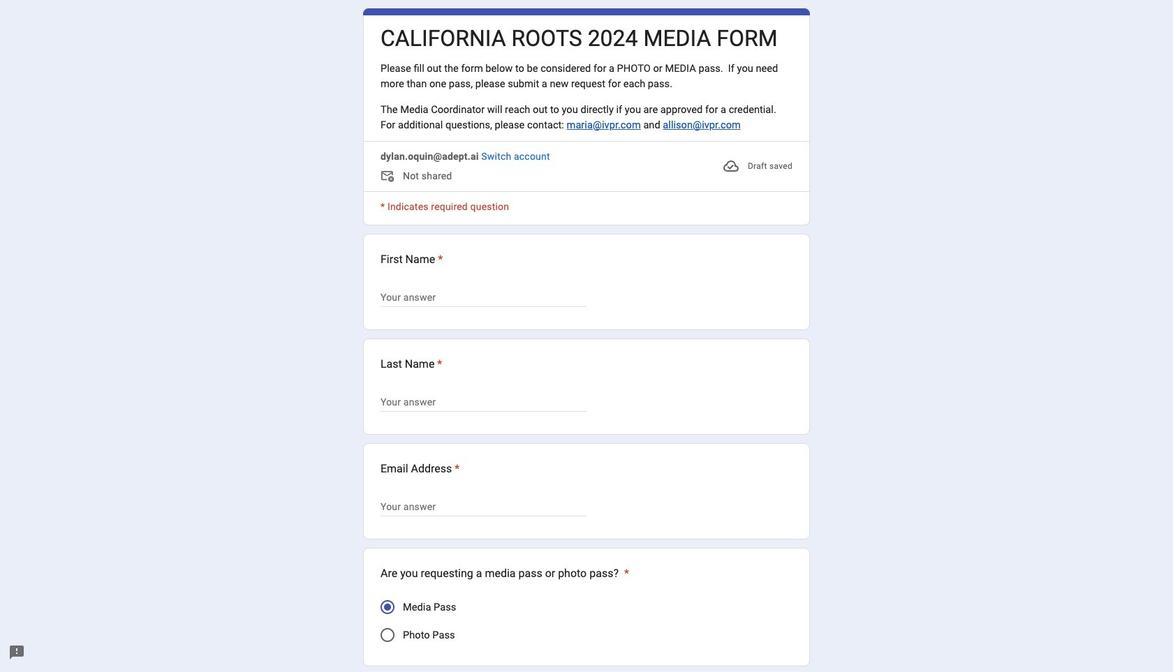 Task type: describe. For each thing, give the bounding box(es) containing it.
required question element for second heading from the bottom
[[452, 461, 460, 477]]

3 heading from the top
[[381, 356, 442, 373]]

media pass image
[[384, 604, 391, 611]]

Photo Pass radio
[[381, 628, 395, 642]]

4 heading from the top
[[381, 461, 460, 477]]

5 heading from the top
[[381, 565, 629, 582]]

required question element for fifth heading from the top of the page
[[621, 565, 629, 582]]

required question element for 4th heading from the bottom of the page
[[435, 251, 443, 268]]



Task type: vqa. For each thing, say whether or not it's contained in the screenshot.
THE LOOK WHO'S TALKING RADIO
no



Task type: locate. For each thing, give the bounding box(es) containing it.
your email and google account are not part of your response image
[[381, 169, 403, 186], [381, 169, 397, 186]]

required question element
[[435, 251, 443, 268], [435, 356, 442, 373], [452, 461, 460, 477], [621, 565, 629, 582]]

required question element for third heading from the top of the page
[[435, 356, 442, 373]]

Media Pass radio
[[381, 600, 395, 614]]

None text field
[[381, 394, 587, 410], [381, 498, 587, 515], [381, 394, 587, 410], [381, 498, 587, 515]]

2 heading from the top
[[381, 251, 443, 268]]

list
[[363, 234, 810, 673]]

None text field
[[381, 289, 587, 306]]

photo pass image
[[381, 628, 395, 642]]

1 heading from the top
[[381, 24, 778, 52]]

heading
[[381, 24, 778, 52], [381, 251, 443, 268], [381, 356, 442, 373], [381, 461, 460, 477], [381, 565, 629, 582]]

report a problem to google image
[[8, 645, 25, 661]]

status
[[723, 149, 793, 183]]



